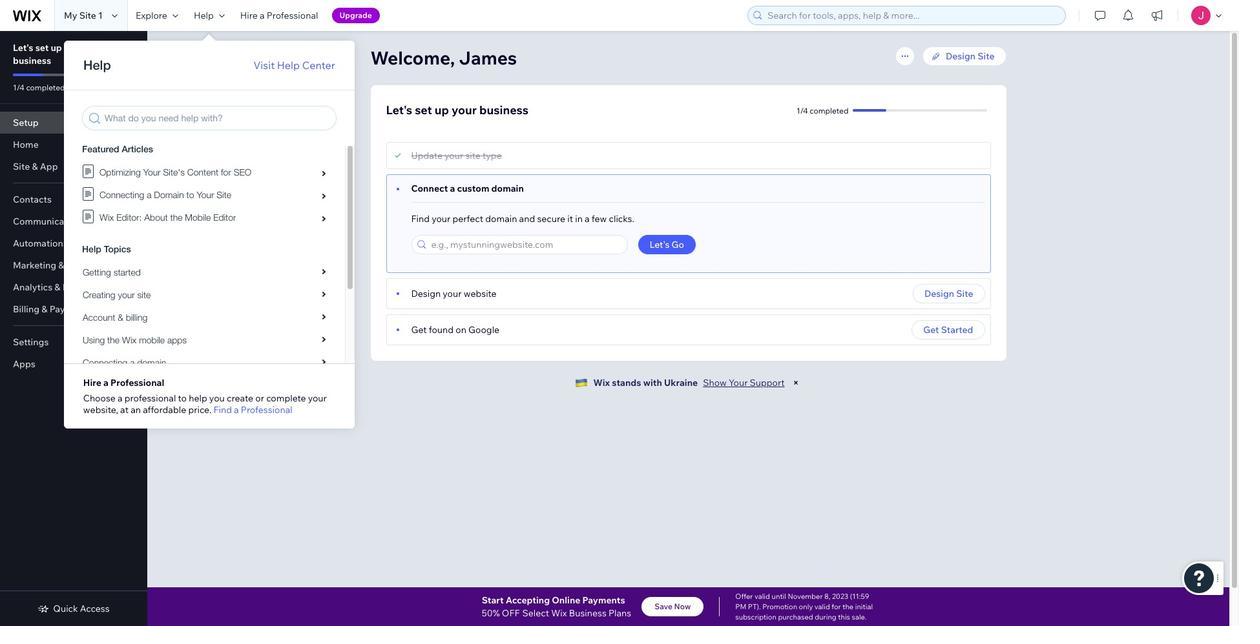 Task type: vqa. For each thing, say whether or not it's contained in the screenshot.
business
yes



Task type: describe. For each thing, give the bounding box(es) containing it.
settings link
[[0, 331, 147, 353]]

hire a professional link
[[232, 0, 326, 31]]

2023
[[832, 592, 848, 601]]

upgrade
[[339, 10, 372, 20]]

purchased
[[778, 613, 813, 622]]

online
[[552, 595, 580, 607]]

& for billing
[[42, 304, 47, 315]]

ukraine
[[664, 377, 698, 389]]

site inside button
[[956, 288, 973, 300]]

e.g., mystunningwebsite.com field
[[427, 236, 623, 254]]

1 horizontal spatial valid
[[814, 603, 830, 612]]

let's inside let's go 'button'
[[650, 239, 670, 251]]

let's inside sidebar element
[[13, 42, 33, 54]]

site inside dropdown button
[[13, 161, 30, 172]]

let's go button
[[638, 235, 696, 255]]

initial
[[855, 603, 873, 612]]

design down search for tools, apps, help & more... field
[[946, 50, 976, 62]]

on
[[456, 324, 466, 336]]

design site inside button
[[924, 288, 973, 300]]

center
[[302, 59, 335, 72]]

save now
[[655, 602, 691, 612]]

website
[[464, 288, 497, 300]]

google
[[468, 324, 499, 336]]

help
[[189, 393, 207, 404]]

promotion
[[762, 603, 797, 612]]

website,
[[83, 404, 118, 416]]

1 vertical spatial professional
[[111, 377, 164, 389]]

november
[[788, 592, 823, 601]]

save now button
[[642, 598, 704, 617]]

apps
[[13, 359, 35, 370]]

welcome,
[[370, 47, 455, 69]]

help inside button
[[194, 10, 214, 21]]

wix inside start accepting online payments 50% off select wix business plans
[[551, 608, 567, 620]]

quick access
[[53, 603, 110, 615]]

let's set up your business inside sidebar element
[[13, 42, 84, 67]]

your inside the choose a professional to help you create or complete your website, at an affordable price.
[[308, 393, 327, 404]]

billing & payments
[[13, 304, 92, 315]]

hire inside hire a professional link
[[240, 10, 258, 21]]

professional for hire a professional link
[[267, 10, 318, 21]]

up inside sidebar element
[[51, 42, 62, 54]]

business inside sidebar element
[[13, 55, 51, 67]]

a inside the choose a professional to help you create or complete your website, at an affordable price.
[[118, 393, 123, 404]]

your left site
[[444, 150, 463, 161]]

few
[[592, 213, 607, 225]]

design up found
[[411, 288, 441, 300]]

find a professional
[[213, 404, 292, 416]]

or
[[255, 393, 264, 404]]

Search for tools, apps, help & more... field
[[764, 6, 1061, 25]]

1 vertical spatial 1/4 completed
[[796, 106, 849, 115]]

off
[[502, 608, 520, 620]]

1 vertical spatial hire
[[83, 377, 101, 389]]

your
[[729, 377, 748, 389]]

clicks.
[[609, 213, 634, 225]]

site & app
[[13, 161, 58, 172]]

and
[[519, 213, 535, 225]]

(11:59
[[850, 592, 869, 601]]

design site button
[[913, 284, 985, 304]]

plans
[[609, 608, 631, 620]]

go
[[672, 239, 684, 251]]

update your site type
[[411, 150, 502, 161]]

your left perfect
[[432, 213, 450, 225]]

analytics & reports button
[[0, 276, 147, 298]]

you
[[209, 393, 225, 404]]

1/4 completed inside sidebar element
[[13, 83, 65, 92]]

billing
[[13, 304, 39, 315]]

quick access button
[[38, 603, 110, 615]]

professional
[[125, 393, 176, 404]]

a up choose
[[103, 377, 108, 389]]

affordable
[[143, 404, 186, 416]]

pt).
[[748, 603, 761, 612]]

connect
[[411, 183, 448, 194]]

find a professional link
[[213, 404, 292, 416]]

save
[[655, 602, 672, 612]]

subscription
[[735, 613, 776, 622]]

price.
[[188, 404, 211, 416]]

domain for perfect
[[485, 213, 517, 225]]

apps button
[[0, 353, 147, 375]]

complete
[[266, 393, 306, 404]]

wix stands with ukraine show your support
[[593, 377, 785, 389]]

contacts button
[[0, 189, 147, 211]]

visit help center
[[253, 59, 335, 72]]

1 vertical spatial let's set up your business
[[386, 103, 529, 118]]

access
[[80, 603, 110, 615]]

automations
[[13, 238, 68, 249]]

0 horizontal spatial valid
[[754, 592, 770, 601]]

1
[[98, 10, 103, 21]]

get started
[[923, 324, 973, 336]]

show your support button
[[703, 377, 785, 389]]

to
[[178, 393, 187, 404]]

automations link
[[0, 233, 147, 255]]

1 horizontal spatial let's
[[386, 103, 412, 118]]

seo
[[66, 260, 85, 271]]

home link
[[0, 134, 147, 156]]

0 vertical spatial design site
[[946, 50, 995, 62]]

now
[[674, 602, 691, 612]]

marketing & seo button
[[0, 255, 147, 276]]

completed inside sidebar element
[[26, 83, 65, 92]]

analytics & reports
[[13, 282, 96, 293]]

it
[[567, 213, 573, 225]]

secure
[[537, 213, 565, 225]]

your up update your site type
[[452, 103, 477, 118]]

quick
[[53, 603, 78, 615]]

visit help center link
[[253, 57, 335, 73]]

sidebar element
[[0, 31, 147, 627]]

this
[[838, 613, 850, 622]]

find your perfect domain and secure it in a few clicks.
[[411, 213, 634, 225]]

my site 1
[[64, 10, 103, 21]]

1 horizontal spatial set
[[415, 103, 432, 118]]

accepting
[[506, 595, 550, 607]]

site
[[465, 150, 481, 161]]

1 horizontal spatial help
[[277, 59, 300, 72]]



Task type: locate. For each thing, give the bounding box(es) containing it.
1 horizontal spatial business
[[479, 103, 529, 118]]

your left website
[[443, 288, 462, 300]]

professional
[[267, 10, 318, 21], [111, 377, 164, 389], [241, 404, 292, 416]]

business up the type
[[479, 103, 529, 118]]

1 vertical spatial let's
[[386, 103, 412, 118]]

1 vertical spatial find
[[213, 404, 232, 416]]

show
[[703, 377, 727, 389]]

billing & payments button
[[0, 298, 147, 320]]

1/4
[[13, 83, 24, 92], [796, 106, 808, 115]]

hire
[[240, 10, 258, 21], [83, 377, 101, 389]]

1 horizontal spatial let's set up your business
[[386, 103, 529, 118]]

1 horizontal spatial 1/4
[[796, 106, 808, 115]]

stands
[[612, 377, 641, 389]]

0 horizontal spatial wix
[[551, 608, 567, 620]]

with
[[643, 377, 662, 389]]

domain
[[491, 183, 524, 194], [485, 213, 517, 225]]

started
[[941, 324, 973, 336]]

0 vertical spatial completed
[[26, 83, 65, 92]]

& left the app
[[32, 161, 38, 172]]

marketing & seo
[[13, 260, 85, 271]]

set
[[35, 42, 49, 54], [415, 103, 432, 118]]

& left 'reports'
[[54, 282, 60, 293]]

found
[[429, 324, 454, 336]]

0 vertical spatial find
[[411, 213, 430, 225]]

1 vertical spatial design site
[[924, 288, 973, 300]]

hire right help button
[[240, 10, 258, 21]]

0 horizontal spatial up
[[51, 42, 62, 54]]

setup link
[[0, 112, 147, 134]]

0 horizontal spatial find
[[213, 404, 232, 416]]

1 vertical spatial domain
[[485, 213, 517, 225]]

get left found
[[411, 324, 427, 336]]

setup
[[13, 117, 39, 129]]

during
[[815, 613, 836, 622]]

domain for custom
[[491, 183, 524, 194]]

upgrade button
[[332, 8, 380, 23]]

offer
[[735, 592, 753, 601]]

a left the an
[[118, 393, 123, 404]]

your right complete
[[308, 393, 327, 404]]

1 get from the left
[[411, 324, 427, 336]]

hire a professional up the at on the left bottom of the page
[[83, 377, 164, 389]]

wix left stands at the bottom of the page
[[593, 377, 610, 389]]

start
[[482, 595, 504, 607]]

marketing
[[13, 260, 56, 271]]

0 vertical spatial let's set up your business
[[13, 42, 84, 67]]

& inside popup button
[[42, 304, 47, 315]]

design your website
[[411, 288, 497, 300]]

until
[[772, 592, 786, 601]]

a right the in
[[585, 213, 590, 225]]

1 vertical spatial hire a professional
[[83, 377, 164, 389]]

domain left and
[[485, 213, 517, 225]]

0 vertical spatial wix
[[593, 377, 610, 389]]

an
[[131, 404, 141, 416]]

business up setup
[[13, 55, 51, 67]]

help button
[[186, 0, 232, 31]]

payments down analytics & reports dropdown button
[[50, 304, 92, 315]]

hire up choose
[[83, 377, 101, 389]]

app
[[40, 161, 58, 172]]

design site
[[946, 50, 995, 62], [924, 288, 973, 300]]

wix
[[593, 377, 610, 389], [551, 608, 567, 620]]

0 vertical spatial valid
[[754, 592, 770, 601]]

0 horizontal spatial set
[[35, 42, 49, 54]]

1 vertical spatial set
[[415, 103, 432, 118]]

valid up during
[[814, 603, 830, 612]]

in
[[575, 213, 583, 225]]

2 vertical spatial professional
[[241, 404, 292, 416]]

0 horizontal spatial 1/4
[[13, 83, 24, 92]]

& right billing
[[42, 304, 47, 315]]

1 vertical spatial wix
[[551, 608, 567, 620]]

& for site
[[32, 161, 38, 172]]

1 vertical spatial help
[[277, 59, 300, 72]]

1 horizontal spatial find
[[411, 213, 430, 225]]

1 horizontal spatial up
[[435, 103, 449, 118]]

1 vertical spatial business
[[479, 103, 529, 118]]

get for get found on google
[[411, 324, 427, 336]]

get for get started
[[923, 324, 939, 336]]

communications
[[13, 216, 85, 227]]

1/4 completed
[[13, 83, 65, 92], [796, 106, 849, 115]]

design site link
[[922, 47, 1006, 66]]

0 vertical spatial let's
[[13, 42, 33, 54]]

0 vertical spatial set
[[35, 42, 49, 54]]

2 get from the left
[[923, 324, 939, 336]]

set inside sidebar element
[[35, 42, 49, 54]]

let's go
[[650, 239, 684, 251]]

find for find a professional
[[213, 404, 232, 416]]

1 vertical spatial up
[[435, 103, 449, 118]]

reports
[[62, 282, 96, 293]]

site & app button
[[0, 156, 147, 178]]

valid up pt).
[[754, 592, 770, 601]]

let's set up your business down my
[[13, 42, 84, 67]]

type
[[483, 150, 502, 161]]

50%
[[482, 608, 500, 620]]

get found on google
[[411, 324, 499, 336]]

0 vertical spatial help
[[194, 10, 214, 21]]

let's set up your business up update your site type
[[386, 103, 529, 118]]

contacts
[[13, 194, 52, 205]]

pm
[[735, 603, 746, 612]]

let's set up your business
[[13, 42, 84, 67], [386, 103, 529, 118]]

perfect
[[452, 213, 483, 225]]

1 vertical spatial 1/4
[[796, 106, 808, 115]]

& inside dropdown button
[[58, 260, 64, 271]]

analytics
[[13, 282, 52, 293]]

hire a professional inside hire a professional link
[[240, 10, 318, 21]]

0 vertical spatial domain
[[491, 183, 524, 194]]

1 horizontal spatial 1/4 completed
[[796, 106, 849, 115]]

only
[[799, 603, 813, 612]]

0 vertical spatial professional
[[267, 10, 318, 21]]

0 horizontal spatial completed
[[26, 83, 65, 92]]

design
[[946, 50, 976, 62], [411, 288, 441, 300], [924, 288, 954, 300]]

my
[[64, 10, 77, 21]]

help right visit
[[277, 59, 300, 72]]

2 horizontal spatial let's
[[650, 239, 670, 251]]

& left seo
[[58, 260, 64, 271]]

1 horizontal spatial get
[[923, 324, 939, 336]]

0 horizontal spatial let's
[[13, 42, 33, 54]]

your
[[64, 42, 84, 54], [452, 103, 477, 118], [444, 150, 463, 161], [432, 213, 450, 225], [443, 288, 462, 300], [308, 393, 327, 404]]

find down connect on the left top
[[411, 213, 430, 225]]

sale.
[[852, 613, 867, 622]]

business
[[13, 55, 51, 67], [479, 103, 529, 118]]

visit
[[253, 59, 275, 72]]

1 vertical spatial payments
[[582, 595, 625, 607]]

0 horizontal spatial 1/4 completed
[[13, 83, 65, 92]]

1 horizontal spatial hire
[[240, 10, 258, 21]]

1 horizontal spatial payments
[[582, 595, 625, 607]]

professional for find a professional link
[[241, 404, 292, 416]]

&
[[32, 161, 38, 172], [58, 260, 64, 271], [54, 282, 60, 293], [42, 304, 47, 315]]

find right price.
[[213, 404, 232, 416]]

find for find your perfect domain and secure it in a few clicks.
[[411, 213, 430, 225]]

0 vertical spatial 1/4 completed
[[13, 83, 65, 92]]

a left 'custom'
[[450, 183, 455, 194]]

0 horizontal spatial let's set up your business
[[13, 42, 84, 67]]

0 horizontal spatial hire a professional
[[83, 377, 164, 389]]

1 vertical spatial completed
[[810, 106, 849, 115]]

0 horizontal spatial help
[[194, 10, 214, 21]]

get inside button
[[923, 324, 939, 336]]

a right the you
[[234, 404, 239, 416]]

home
[[13, 139, 39, 151]]

your inside sidebar element
[[64, 42, 84, 54]]

0 horizontal spatial hire
[[83, 377, 101, 389]]

business
[[569, 608, 606, 620]]

& for marketing
[[58, 260, 64, 271]]

design inside button
[[924, 288, 954, 300]]

1 horizontal spatial wix
[[593, 377, 610, 389]]

0 vertical spatial hire a professional
[[240, 10, 318, 21]]

1 horizontal spatial completed
[[810, 106, 849, 115]]

hire a professional up visit help center
[[240, 10, 318, 21]]

2 vertical spatial let's
[[650, 239, 670, 251]]

payments inside start accepting online payments 50% off select wix business plans
[[582, 595, 625, 607]]

0 horizontal spatial payments
[[50, 304, 92, 315]]

let's
[[13, 42, 33, 54], [386, 103, 412, 118], [650, 239, 670, 251]]

a up visit
[[260, 10, 265, 21]]

domain up find your perfect domain and secure it in a few clicks. on the top of page
[[491, 183, 524, 194]]

1/4 inside sidebar element
[[13, 83, 24, 92]]

design up get started
[[924, 288, 954, 300]]

payments inside popup button
[[50, 304, 92, 315]]

james
[[459, 47, 517, 69]]

1 vertical spatial valid
[[814, 603, 830, 612]]

help right explore
[[194, 10, 214, 21]]

a
[[260, 10, 265, 21], [450, 183, 455, 194], [585, 213, 590, 225], [103, 377, 108, 389], [118, 393, 123, 404], [234, 404, 239, 416]]

0 horizontal spatial business
[[13, 55, 51, 67]]

0 vertical spatial hire
[[240, 10, 258, 21]]

0 horizontal spatial get
[[411, 324, 427, 336]]

0 vertical spatial 1/4
[[13, 83, 24, 92]]

connect a custom domain
[[411, 183, 524, 194]]

0 vertical spatial up
[[51, 42, 62, 54]]

select
[[522, 608, 549, 620]]

up
[[51, 42, 62, 54], [435, 103, 449, 118]]

settings
[[13, 337, 49, 348]]

0 vertical spatial business
[[13, 55, 51, 67]]

wix down online at the left bottom
[[551, 608, 567, 620]]

start accepting online payments 50% off select wix business plans
[[482, 595, 631, 620]]

choose a professional to help you create or complete your website, at an affordable price.
[[83, 393, 327, 416]]

0 vertical spatial payments
[[50, 304, 92, 315]]

your down my
[[64, 42, 84, 54]]

payments up business
[[582, 595, 625, 607]]

& for analytics
[[54, 282, 60, 293]]

1 horizontal spatial hire a professional
[[240, 10, 318, 21]]

communications button
[[0, 211, 147, 233]]

get left the started
[[923, 324, 939, 336]]



